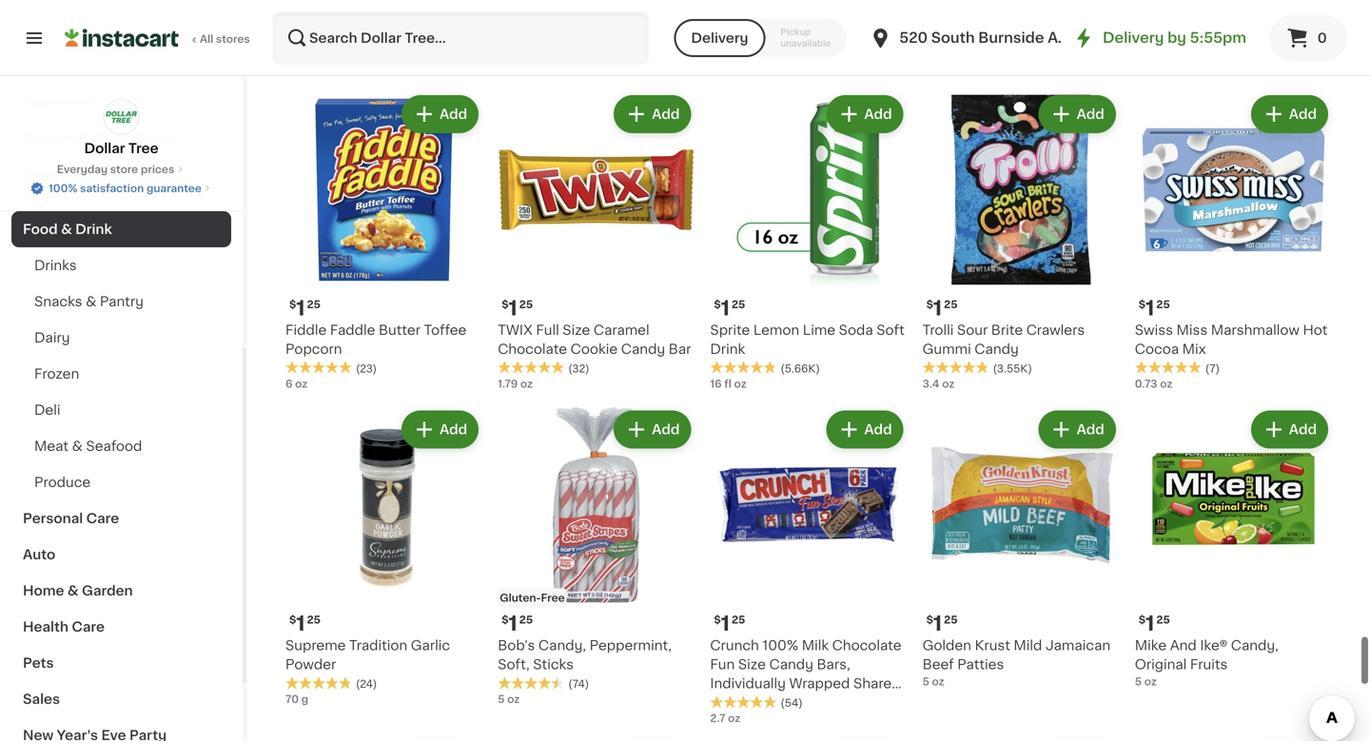 Task type: vqa. For each thing, say whether or not it's contained in the screenshot.
Pets at the bottom left
yes



Task type: describe. For each thing, give the bounding box(es) containing it.
peppermint,
[[590, 639, 672, 653]]

care for health care
[[72, 621, 105, 634]]

tradition
[[349, 639, 408, 653]]

$ for supreme
[[289, 615, 296, 626]]

100% inside crunch 100% milk chocolate fun size candy bars, individually wrapped share packs of 6
[[763, 639, 799, 653]]

Search field
[[274, 13, 648, 63]]

$ 1 25 for bob's
[[502, 614, 533, 634]]

deli link
[[11, 392, 231, 428]]

south
[[932, 31, 975, 45]]

(74)
[[568, 679, 589, 690]]

everyday store prices
[[57, 164, 174, 175]]

3.4
[[923, 379, 940, 389]]

$ for fiddle
[[289, 299, 296, 310]]

16
[[710, 379, 722, 389]]

auto link
[[11, 537, 231, 573]]

fiddle
[[286, 324, 327, 337]]

snacks
[[34, 295, 82, 308]]

5.7 oz button
[[1135, 0, 1333, 36]]

trolli
[[923, 324, 954, 337]]

see eligible items button
[[1135, 40, 1333, 72]]

0 horizontal spatial 5
[[498, 695, 505, 705]]

1.79 oz
[[498, 379, 533, 389]]

bars,
[[817, 658, 851, 672]]

pets link
[[11, 645, 231, 682]]

gluten-
[[500, 593, 541, 604]]

5 for beef
[[923, 677, 930, 687]]

candy, inside mike and ike® candy, original fruits 5 oz
[[1231, 639, 1279, 653]]

100% satisfaction guarantee button
[[30, 177, 213, 196]]

add button for twix full size caramel chocolate cookie candy bar
[[616, 97, 690, 131]]

25 for swiss
[[1157, 299, 1171, 310]]

sour
[[957, 324, 988, 337]]

accessories
[[94, 131, 179, 145]]

mild
[[1014, 639, 1043, 653]]

$ for sprite
[[714, 299, 721, 310]]

oz for 1.79 oz
[[521, 379, 533, 389]]

& for garden
[[67, 584, 79, 598]]

home improvement & hardware
[[23, 168, 174, 200]]

dollar tree logo image
[[103, 99, 139, 135]]

100% inside 'button'
[[49, 183, 78, 194]]

& for pantry
[[86, 295, 96, 308]]

all stores link
[[65, 11, 251, 65]]

everyday store prices link
[[57, 162, 186, 177]]

oz for 5.7 oz
[[1153, 23, 1166, 34]]

1 for fiddle
[[296, 298, 305, 318]]

0 horizontal spatial 6
[[286, 379, 293, 389]]

drink inside sprite lemon lime soda soft drink
[[710, 343, 746, 356]]

powder
[[286, 658, 336, 672]]

share
[[854, 677, 892, 691]]

krust
[[975, 639, 1011, 653]]

(54)
[[781, 698, 803, 709]]

& for drink
[[61, 223, 72, 236]]

add button for swiss miss marshmallow hot cocoa mix
[[1253, 97, 1327, 131]]

520 south burnside avenue button
[[869, 11, 1103, 65]]

(7)
[[1206, 364, 1220, 374]]

home & garden
[[23, 584, 133, 598]]

dairy link
[[11, 320, 231, 356]]

520 south burnside avenue
[[900, 31, 1103, 45]]

delivery button
[[674, 19, 766, 57]]

$ 1 25 for crunch
[[714, 614, 746, 634]]

see eligible items
[[1173, 49, 1295, 63]]

twix
[[498, 324, 533, 337]]

drinks
[[34, 259, 77, 272]]

1 for sprite
[[721, 298, 730, 318]]

avenue
[[1048, 31, 1103, 45]]

bar
[[669, 343, 691, 356]]

1 for twix
[[509, 298, 518, 318]]

crunch
[[710, 639, 759, 653]]

$ 1 25 up the golden
[[927, 614, 958, 634]]

all
[[200, 34, 213, 44]]

6 inside crunch 100% milk chocolate fun size candy bars, individually wrapped share packs of 6
[[771, 696, 780, 710]]

0 button
[[1270, 15, 1348, 61]]

garlic
[[411, 639, 450, 653]]

add for twix full size caramel chocolate cookie candy bar
[[652, 107, 680, 121]]

add for supreme tradition garlic powder
[[440, 423, 468, 436]]

size inside crunch 100% milk chocolate fun size candy bars, individually wrapped share packs of 6
[[738, 658, 766, 672]]

twix full size caramel chocolate cookie candy bar
[[498, 324, 691, 356]]

by
[[1168, 31, 1187, 45]]

candy inside trolli sour brite crawlers gummi candy
[[975, 343, 1019, 356]]

$ 1 25 for supreme
[[289, 614, 321, 634]]

candy, inside bob's candy, peppermint, soft, sticks
[[539, 639, 586, 653]]

satisfaction
[[80, 183, 144, 194]]

25 for fiddle
[[307, 299, 321, 310]]

miss
[[1177, 324, 1208, 337]]

mike and ike® candy, original fruits 5 oz
[[1135, 639, 1279, 687]]

$ for crunch
[[714, 615, 721, 626]]

gummi
[[923, 343, 972, 356]]

stores
[[216, 34, 250, 44]]

frozen
[[34, 367, 79, 381]]

1 for swiss
[[1146, 298, 1155, 318]]

candy for caramel
[[621, 343, 666, 356]]

stock
[[798, 6, 828, 16]]

toffee
[[424, 324, 467, 337]]

chocolate inside twix full size caramel chocolate cookie candy bar
[[498, 343, 567, 356]]

size inside twix full size caramel chocolate cookie candy bar
[[563, 324, 590, 337]]

prices
[[141, 164, 174, 175]]

$ for trolli
[[927, 299, 934, 310]]

supreme
[[286, 639, 346, 653]]

add for bob's candy, peppermint, soft, sticks
[[652, 423, 680, 436]]

tree
[[128, 142, 159, 155]]

$ up mike in the right bottom of the page
[[1139, 615, 1146, 626]]

chocolate inside crunch 100% milk chocolate fun size candy bars, individually wrapped share packs of 6
[[833, 639, 902, 653]]

original
[[1135, 658, 1187, 672]]

sticks
[[533, 658, 574, 672]]

fl
[[725, 379, 732, 389]]

snacks & pantry link
[[11, 284, 231, 320]]

drinks link
[[11, 247, 231, 284]]

1 up the golden
[[934, 614, 942, 634]]

burnside
[[979, 31, 1045, 45]]

cookie
[[571, 343, 618, 356]]

soda
[[839, 324, 873, 337]]

$ 1 25 for sprite
[[714, 298, 746, 318]]

produce link
[[11, 465, 231, 501]]

oz for 5 oz
[[507, 695, 520, 705]]

soft
[[877, 324, 905, 337]]

likely
[[729, 6, 761, 16]]

likely out of stock button
[[710, 0, 908, 22]]

electronics link
[[11, 84, 231, 120]]

cocoa
[[1135, 343, 1179, 356]]

dollar tree
[[84, 142, 159, 155]]

1 for crunch
[[721, 614, 730, 634]]

add button for crunch 100% milk chocolate fun size candy bars, individually wrapped share packs of 6
[[828, 413, 902, 447]]

$ for twix
[[502, 299, 509, 310]]

5 for original
[[1135, 677, 1142, 687]]

add button for supreme tradition garlic powder
[[404, 413, 477, 447]]

delivery by 5:55pm link
[[1073, 27, 1247, 49]]

$ 1 25 for twix
[[502, 298, 533, 318]]

sprite lemon lime soda soft drink
[[710, 324, 905, 356]]

ike®
[[1201, 639, 1228, 653]]

$ for swiss
[[1139, 299, 1146, 310]]

swiss
[[1135, 324, 1174, 337]]

$ 1 25 for fiddle
[[289, 298, 321, 318]]



Task type: locate. For each thing, give the bounding box(es) containing it.
$ 1 25 up crunch
[[714, 614, 746, 634]]

100% left the milk
[[763, 639, 799, 653]]

oz for 6 oz
[[295, 379, 308, 389]]

$ up supreme
[[289, 615, 296, 626]]

pets
[[23, 657, 54, 670]]

$ down gluten-
[[502, 615, 509, 626]]

health care link
[[11, 609, 231, 645]]

add button for fiddle faddle butter toffee popcorn
[[404, 97, 477, 131]]

$ up the sprite
[[714, 299, 721, 310]]

mike
[[1135, 639, 1167, 653]]

1 horizontal spatial of
[[785, 6, 796, 16]]

6 down popcorn
[[286, 379, 293, 389]]

fiddle faddle butter toffee popcorn
[[286, 324, 467, 356]]

frozen link
[[11, 356, 231, 392]]

home for home & garden
[[23, 584, 64, 598]]

home for home improvement & hardware
[[23, 168, 64, 181]]

5 inside golden krust mild jamaican beef patties 5 oz
[[923, 677, 930, 687]]

25 down gluten-
[[519, 615, 533, 626]]

1 for trolli
[[934, 298, 942, 318]]

deli
[[34, 404, 60, 417]]

of down individually
[[754, 696, 767, 710]]

care down home & garden at the bottom
[[72, 621, 105, 634]]

0 vertical spatial home
[[23, 168, 64, 181]]

full
[[536, 324, 559, 337]]

70
[[286, 695, 299, 705]]

meat & seafood
[[34, 440, 142, 453]]

bob's
[[498, 639, 535, 653]]

home inside home improvement & hardware
[[23, 168, 64, 181]]

candy down 'brite'
[[975, 343, 1019, 356]]

drink down the sprite
[[710, 343, 746, 356]]

1 horizontal spatial drink
[[710, 343, 746, 356]]

25 up trolli
[[944, 299, 958, 310]]

$ 1 25 for swiss
[[1139, 298, 1171, 318]]

25 up the sprite
[[732, 299, 746, 310]]

add button
[[404, 97, 477, 131], [616, 97, 690, 131], [828, 97, 902, 131], [1041, 97, 1114, 131], [1253, 97, 1327, 131], [404, 413, 477, 447], [616, 413, 690, 447], [828, 413, 902, 447], [1041, 413, 1114, 447], [1253, 413, 1327, 447]]

0 horizontal spatial size
[[563, 324, 590, 337]]

0 vertical spatial of
[[785, 6, 796, 16]]

25 up supreme
[[307, 615, 321, 626]]

25 for supreme
[[307, 615, 321, 626]]

health care
[[23, 621, 105, 634]]

oz for 3.4 oz
[[943, 379, 955, 389]]

$ 1 25 for trolli
[[927, 298, 958, 318]]

add button for bob's candy, peppermint, soft, sticks
[[616, 413, 690, 447]]

5 down beef
[[923, 677, 930, 687]]

1 up bob's at the bottom of the page
[[509, 614, 518, 634]]

product group
[[1135, 0, 1333, 72], [286, 91, 483, 392], [498, 91, 695, 392], [710, 91, 908, 392], [923, 91, 1120, 392], [1135, 91, 1333, 392], [286, 407, 483, 707], [498, 407, 695, 707], [710, 407, 908, 726], [923, 407, 1120, 690], [1135, 407, 1333, 690]]

candy,
[[539, 639, 586, 653], [1231, 639, 1279, 653]]

food & drink link
[[11, 211, 231, 247]]

0 vertical spatial drink
[[75, 223, 112, 236]]

delivery left by
[[1103, 31, 1165, 45]]

chocolate down full
[[498, 343, 567, 356]]

fun
[[710, 658, 735, 672]]

apparel & accessories link
[[11, 120, 231, 156]]

add for swiss miss marshmallow hot cocoa mix
[[1290, 107, 1317, 121]]

delivery inside button
[[691, 31, 749, 45]]

oz inside mike and ike® candy, original fruits 5 oz
[[1145, 677, 1157, 687]]

meat
[[34, 440, 69, 453]]

of right out
[[785, 6, 796, 16]]

apparel
[[23, 131, 76, 145]]

0 horizontal spatial candy
[[621, 343, 666, 356]]

25 up fiddle
[[307, 299, 321, 310]]

oz for 2.7 oz
[[728, 714, 741, 724]]

see
[[1173, 49, 1200, 63]]

& left the garden
[[67, 584, 79, 598]]

delivery for delivery by 5:55pm
[[1103, 31, 1165, 45]]

& left pantry
[[86, 295, 96, 308]]

and
[[1170, 639, 1197, 653]]

guarantee
[[147, 183, 202, 194]]

add for sprite lemon lime soda soft drink
[[865, 107, 892, 121]]

dollar tree link
[[84, 99, 159, 158]]

size up "cookie"
[[563, 324, 590, 337]]

& inside home improvement & hardware
[[163, 168, 174, 181]]

1 up mike in the right bottom of the page
[[1146, 614, 1155, 634]]

dairy
[[34, 331, 70, 345]]

1 vertical spatial 100%
[[763, 639, 799, 653]]

personal
[[23, 512, 83, 525]]

all stores
[[200, 34, 250, 44]]

candy
[[621, 343, 666, 356], [975, 343, 1019, 356], [770, 658, 814, 672]]

25 for trolli
[[944, 299, 958, 310]]

$ 1 25 up swiss
[[1139, 298, 1171, 318]]

1 vertical spatial 6
[[771, 696, 780, 710]]

0 vertical spatial chocolate
[[498, 343, 567, 356]]

1 up crunch
[[721, 614, 730, 634]]

add for trolli sour brite crawlers gummi candy
[[1077, 107, 1105, 121]]

1 horizontal spatial size
[[738, 658, 766, 672]]

lemon
[[754, 324, 800, 337]]

pantry
[[100, 295, 144, 308]]

service type group
[[674, 19, 846, 57]]

$ up the golden
[[927, 615, 934, 626]]

$ 1 25 up supreme
[[289, 614, 321, 634]]

crunch 100% milk chocolate fun size candy bars, individually wrapped share packs of 6
[[710, 639, 902, 710]]

of
[[785, 6, 796, 16], [754, 696, 767, 710]]

1 for bob's
[[509, 614, 518, 634]]

0 horizontal spatial 100%
[[49, 183, 78, 194]]

drink inside food & drink link
[[75, 223, 112, 236]]

candy down the milk
[[770, 658, 814, 672]]

of inside crunch 100% milk chocolate fun size candy bars, individually wrapped share packs of 6
[[754, 696, 767, 710]]

25 for crunch
[[732, 615, 746, 626]]

1 up supreme
[[296, 614, 305, 634]]

swiss miss marshmallow hot cocoa mix
[[1135, 324, 1328, 356]]

instacart logo image
[[65, 27, 179, 49]]

eligible
[[1203, 49, 1253, 63]]

1 horizontal spatial candy,
[[1231, 639, 1279, 653]]

likely out of stock
[[729, 6, 828, 16]]

2 home from the top
[[23, 584, 64, 598]]

packs
[[710, 696, 750, 710]]

gluten-free
[[500, 593, 565, 604]]

sales link
[[11, 682, 231, 718]]

5 oz
[[498, 695, 520, 705]]

oz right 0.73
[[1160, 379, 1173, 389]]

1
[[296, 298, 305, 318], [721, 298, 730, 318], [509, 298, 518, 318], [934, 298, 942, 318], [1146, 298, 1155, 318], [296, 614, 305, 634], [721, 614, 730, 634], [509, 614, 518, 634], [934, 614, 942, 634], [1146, 614, 1155, 634]]

everyday
[[57, 164, 108, 175]]

$ up swiss
[[1139, 299, 1146, 310]]

1 vertical spatial care
[[72, 621, 105, 634]]

1 vertical spatial chocolate
[[833, 639, 902, 653]]

1 vertical spatial of
[[754, 696, 767, 710]]

(5.66k)
[[781, 364, 820, 374]]

5 down original
[[1135, 677, 1142, 687]]

25 for bob's
[[519, 615, 533, 626]]

$ 1 25 up bob's at the bottom of the page
[[502, 614, 533, 634]]

2.7 oz
[[710, 714, 741, 724]]

1 horizontal spatial chocolate
[[833, 639, 902, 653]]

None search field
[[272, 11, 650, 65]]

1 up 'twix'
[[509, 298, 518, 318]]

candy inside crunch 100% milk chocolate fun size candy bars, individually wrapped share packs of 6
[[770, 658, 814, 672]]

add button for sprite lemon lime soda soft drink
[[828, 97, 902, 131]]

1 candy, from the left
[[539, 639, 586, 653]]

1 horizontal spatial 5
[[923, 677, 930, 687]]

candy for chocolate
[[770, 658, 814, 672]]

$ up 'twix'
[[502, 299, 509, 310]]

lime
[[803, 324, 836, 337]]

auto
[[23, 548, 55, 562]]

produce
[[34, 476, 91, 489]]

1 up the sprite
[[721, 298, 730, 318]]

0 vertical spatial 6
[[286, 379, 293, 389]]

soft,
[[498, 658, 530, 672]]

1 vertical spatial drink
[[710, 343, 746, 356]]

0 horizontal spatial chocolate
[[498, 343, 567, 356]]

add button for trolli sour brite crawlers gummi candy
[[1041, 97, 1114, 131]]

care inside "link"
[[86, 512, 119, 525]]

0 horizontal spatial candy,
[[539, 639, 586, 653]]

5 down soft,
[[498, 695, 505, 705]]

size up individually
[[738, 658, 766, 672]]

1 horizontal spatial 6
[[771, 696, 780, 710]]

& up everyday
[[80, 131, 91, 145]]

1 horizontal spatial candy
[[770, 658, 814, 672]]

100% down everyday
[[49, 183, 78, 194]]

3.4 oz
[[923, 379, 955, 389]]

1 horizontal spatial 100%
[[763, 639, 799, 653]]

0 vertical spatial 100%
[[49, 183, 78, 194]]

& up "guarantee"
[[163, 168, 174, 181]]

5
[[923, 677, 930, 687], [1135, 677, 1142, 687], [498, 695, 505, 705]]

1.79
[[498, 379, 518, 389]]

0 horizontal spatial delivery
[[691, 31, 749, 45]]

caramel
[[594, 324, 650, 337]]

$ 1 25 up fiddle
[[289, 298, 321, 318]]

oz right the 1.79
[[521, 379, 533, 389]]

candy, up sticks
[[539, 639, 586, 653]]

of inside button
[[785, 6, 796, 16]]

$ 1 25 up 'twix'
[[502, 298, 533, 318]]

5 inside mike and ike® candy, original fruits 5 oz
[[1135, 677, 1142, 687]]

25 for twix
[[519, 299, 533, 310]]

2 horizontal spatial candy
[[975, 343, 1019, 356]]

520
[[900, 31, 928, 45]]

6
[[286, 379, 293, 389], [771, 696, 780, 710]]

70 g
[[286, 695, 308, 705]]

25 up the golden
[[944, 615, 958, 626]]

electronics
[[23, 95, 101, 109]]

$ up crunch
[[714, 615, 721, 626]]

oz right 3.4
[[943, 379, 955, 389]]

1 up swiss
[[1146, 298, 1155, 318]]

milk
[[802, 639, 829, 653]]

chocolate
[[498, 343, 567, 356], [833, 639, 902, 653]]

candy inside twix full size caramel chocolate cookie candy bar
[[621, 343, 666, 356]]

(24)
[[356, 679, 377, 690]]

6 oz
[[286, 379, 308, 389]]

oz down 'packs'
[[728, 714, 741, 724]]

home up hardware
[[23, 168, 64, 181]]

1 up fiddle
[[296, 298, 305, 318]]

0 horizontal spatial of
[[754, 696, 767, 710]]

oz inside golden krust mild jamaican beef patties 5 oz
[[932, 677, 945, 687]]

$ up trolli
[[927, 299, 934, 310]]

& for seafood
[[72, 440, 83, 453]]

5.7 oz
[[1135, 23, 1166, 34]]

2 candy, from the left
[[1231, 639, 1279, 653]]

& right "food"
[[61, 223, 72, 236]]

fruits
[[1191, 658, 1228, 672]]

care down 'produce' link
[[86, 512, 119, 525]]

drink down satisfaction
[[75, 223, 112, 236]]

5.7
[[1135, 23, 1151, 34]]

& for accessories
[[80, 131, 91, 145]]

& right meat
[[72, 440, 83, 453]]

$ 1 25 up trolli
[[927, 298, 958, 318]]

drink
[[75, 223, 112, 236], [710, 343, 746, 356]]

25 up swiss
[[1157, 299, 1171, 310]]

$ up fiddle
[[289, 299, 296, 310]]

free
[[541, 593, 565, 604]]

$ 1 25 up mike in the right bottom of the page
[[1139, 614, 1171, 634]]

1 for supreme
[[296, 614, 305, 634]]

delivery down likely
[[691, 31, 749, 45]]

add for fiddle faddle butter toffee popcorn
[[440, 107, 468, 121]]

candy down 'caramel'
[[621, 343, 666, 356]]

oz right fl at the right bottom of page
[[734, 379, 747, 389]]

hot
[[1304, 324, 1328, 337]]

sales
[[23, 693, 60, 706]]

1 home from the top
[[23, 168, 64, 181]]

6 left (54) at the bottom right of page
[[771, 696, 780, 710]]

health
[[23, 621, 69, 634]]

oz right 5.7 on the right top
[[1153, 23, 1166, 34]]

2 horizontal spatial 5
[[1135, 677, 1142, 687]]

0 horizontal spatial drink
[[75, 223, 112, 236]]

oz
[[1153, 23, 1166, 34], [295, 379, 308, 389], [734, 379, 747, 389], [521, 379, 533, 389], [943, 379, 955, 389], [1160, 379, 1173, 389], [932, 677, 945, 687], [1145, 677, 1157, 687], [507, 695, 520, 705], [728, 714, 741, 724]]

0 vertical spatial care
[[86, 512, 119, 525]]

beef
[[923, 658, 954, 672]]

oz down soft,
[[507, 695, 520, 705]]

$ for bob's
[[502, 615, 509, 626]]

$ 1 25 up the sprite
[[714, 298, 746, 318]]

chocolate up bars, at the bottom right
[[833, 639, 902, 653]]

oz down beef
[[932, 677, 945, 687]]

add for crunch 100% milk chocolate fun size candy bars, individually wrapped share packs of 6
[[865, 423, 892, 436]]

dollar
[[84, 142, 125, 155]]

wrapped
[[790, 677, 850, 691]]

1 vertical spatial size
[[738, 658, 766, 672]]

meat & seafood link
[[11, 428, 231, 465]]

candy, right ike®
[[1231, 639, 1279, 653]]

25 up mike in the right bottom of the page
[[1157, 615, 1171, 626]]

oz for 0.73 oz
[[1160, 379, 1173, 389]]

1 vertical spatial home
[[23, 584, 64, 598]]

product group containing see eligible items
[[1135, 0, 1333, 72]]

oz down original
[[1145, 677, 1157, 687]]

25 for sprite
[[732, 299, 746, 310]]

1 up trolli
[[934, 298, 942, 318]]

1 horizontal spatial delivery
[[1103, 31, 1165, 45]]

g
[[301, 695, 308, 705]]

oz inside "button"
[[1153, 23, 1166, 34]]

marshmallow
[[1211, 324, 1300, 337]]

home & garden link
[[11, 573, 231, 609]]

25 up crunch
[[732, 615, 746, 626]]

delivery for delivery
[[691, 31, 749, 45]]

bob's candy, peppermint, soft, sticks
[[498, 639, 672, 672]]

25 up 'twix'
[[519, 299, 533, 310]]

home up health
[[23, 584, 64, 598]]

0 vertical spatial size
[[563, 324, 590, 337]]

care for personal care
[[86, 512, 119, 525]]

oz down popcorn
[[295, 379, 308, 389]]



